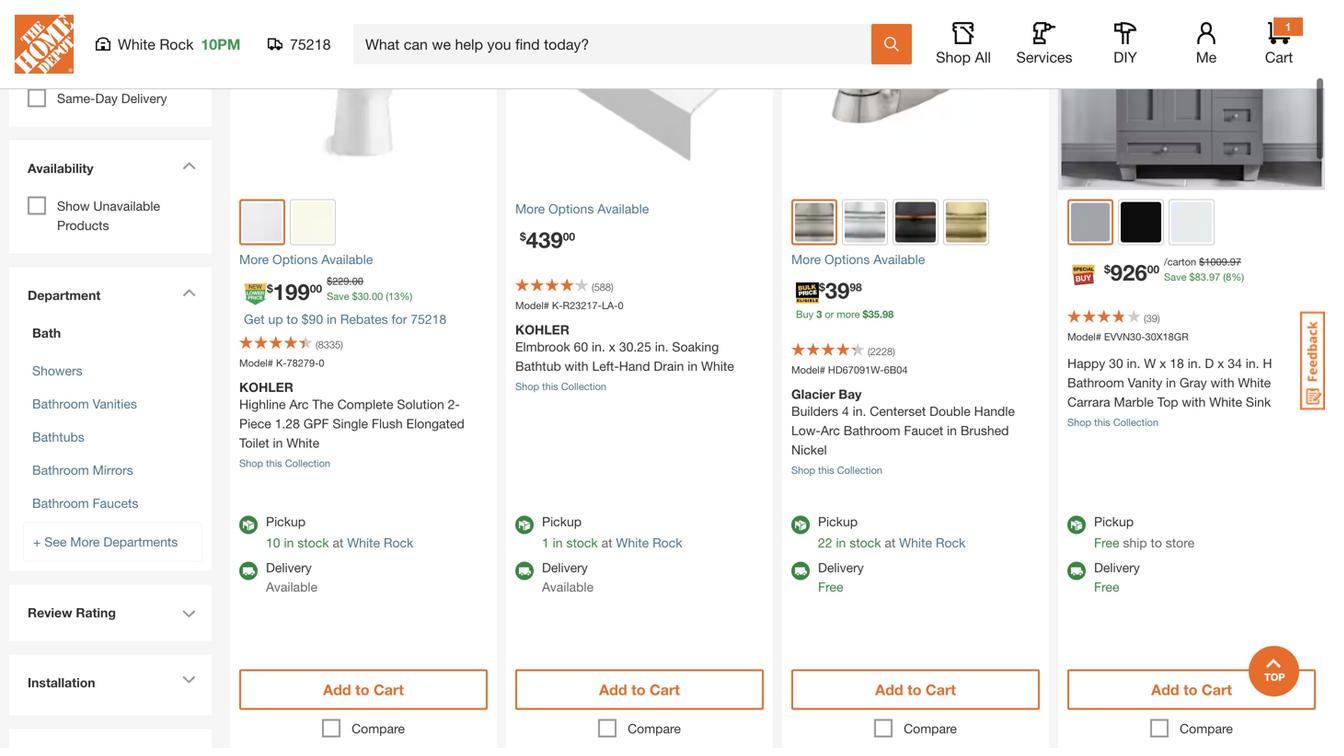 Task type: vqa. For each thing, say whether or not it's contained in the screenshot.


Task type: locate. For each thing, give the bounding box(es) containing it.
3 add from the left
[[876, 681, 904, 699]]

97
[[1231, 256, 1242, 268], [1210, 271, 1221, 283]]

more right see
[[70, 535, 100, 550]]

model# up highline
[[239, 357, 273, 369]]

happy 30 in. w x 18 in. d x 34 in. h bathroom vanity in gray with white carrara marble top with white sink shop this collection
[[1068, 356, 1273, 429]]

1.28
[[275, 416, 300, 431]]

0 horizontal spatial 30
[[358, 291, 369, 302]]

pickup
[[266, 514, 306, 529], [542, 514, 582, 529], [819, 514, 858, 529], [1095, 514, 1134, 529]]

+
[[33, 535, 41, 550]]

cart for pickup 22 in stock at white rock
[[926, 681, 957, 699]]

0 horizontal spatial %)
[[400, 291, 413, 302]]

soaking
[[673, 339, 719, 355]]

collection down 4
[[838, 465, 883, 477]]

delivery down pickup 1 in stock at white rock
[[542, 560, 588, 575]]

collection
[[561, 381, 607, 393], [1114, 417, 1159, 429], [285, 458, 331, 470], [838, 465, 883, 477]]

this down nickel
[[819, 465, 835, 477]]

more
[[516, 201, 545, 216], [239, 252, 269, 267], [792, 252, 821, 267], [70, 535, 100, 550]]

cart 1
[[1266, 20, 1294, 66]]

compare for pickup 22 in stock at white rock
[[904, 721, 958, 737]]

1 horizontal spatial available for pickup image
[[1068, 516, 1086, 535]]

shop this collection link for 199
[[239, 458, 331, 470]]

1 vertical spatial 1
[[542, 535, 550, 551]]

model# up happy
[[1068, 331, 1102, 343]]

more options available link
[[516, 199, 764, 219], [239, 250, 488, 269], [792, 250, 1040, 269]]

0 vertical spatial kohler
[[516, 322, 570, 337]]

to for pickup 10 in stock at white rock
[[355, 681, 370, 699]]

white inside pickup 10 in stock at white rock
[[347, 535, 380, 551]]

2 delivery free from the left
[[1095, 560, 1141, 595]]

0 vertical spatial 30
[[358, 291, 369, 302]]

0 vertical spatial 3
[[98, 58, 105, 73]]

available for pickup image left pickup free ship to store
[[1068, 516, 1086, 535]]

options up $ 39 98
[[825, 252, 870, 267]]

0 horizontal spatial arc
[[290, 397, 309, 412]]

2 horizontal spatial stock
[[850, 535, 882, 551]]

4 compare from the left
[[1180, 721, 1234, 737]]

8335
[[318, 339, 341, 351]]

0 horizontal spatial 75218
[[290, 35, 331, 53]]

save down the "/carton"
[[1165, 271, 1187, 283]]

this down bathtub
[[542, 381, 559, 393]]

free down 22
[[819, 580, 844, 595]]

.
[[1228, 256, 1231, 268], [1207, 271, 1210, 283], [349, 275, 352, 287], [369, 291, 372, 302], [880, 308, 883, 320]]

1 horizontal spatial save
[[1165, 271, 1187, 283]]

in. right 4
[[853, 404, 867, 419]]

1 horizontal spatial at
[[602, 535, 613, 551]]

collection down marble
[[1114, 417, 1159, 429]]

delivery free down the ship
[[1095, 560, 1141, 595]]

1 available for pickup image from the left
[[239, 516, 258, 535]]

0 horizontal spatial 1
[[542, 535, 550, 551]]

white image
[[243, 203, 282, 242]]

00 right 229
[[352, 275, 364, 287]]

kohler up elmbrook on the left of page
[[516, 322, 570, 337]]

1 vertical spatial 39
[[1147, 313, 1158, 325]]

available shipping image
[[239, 562, 258, 581], [1068, 562, 1086, 581]]

day up same-day delivery
[[109, 58, 131, 73]]

showers
[[32, 363, 83, 378]]

x up the left-
[[609, 339, 616, 355]]

00 up model# k-r23217-la-0
[[563, 230, 576, 243]]

model# for 926
[[1068, 331, 1102, 343]]

1 add from the left
[[323, 681, 351, 699]]

white
[[118, 35, 156, 53], [702, 359, 735, 374], [1239, 375, 1272, 390], [1210, 395, 1243, 410], [287, 436, 320, 451], [347, 535, 380, 551], [616, 535, 649, 551], [900, 535, 933, 551]]

1 horizontal spatial delivery free
[[1095, 560, 1141, 595]]

options up $ 439 00
[[549, 201, 594, 216]]

1 horizontal spatial 75218
[[411, 312, 447, 327]]

available for pickup image for free
[[1068, 516, 1086, 535]]

0 horizontal spatial available shipping image
[[239, 562, 258, 581]]

1 horizontal spatial 0
[[618, 300, 624, 312]]

0 horizontal spatial delivery available
[[266, 560, 318, 595]]

1 white rock link from the left
[[347, 535, 414, 551]]

1 horizontal spatial white rock link
[[616, 535, 683, 551]]

delivery available for 10
[[266, 560, 318, 595]]

78279-
[[287, 357, 319, 369]]

1 horizontal spatial k-
[[552, 300, 563, 312]]

$ inside $ 199 00
[[267, 282, 273, 295]]

) up 30x18gr
[[1158, 313, 1161, 325]]

add to cart for pickup free ship to store
[[1152, 681, 1233, 699]]

1 at from the left
[[333, 535, 344, 551]]

available for pickup image down nickel
[[792, 516, 810, 535]]

)
[[611, 281, 614, 293], [1158, 313, 1161, 325], [341, 339, 343, 351], [893, 346, 896, 358]]

2 available for pickup image from the left
[[1068, 516, 1086, 535]]

$ 229 . 00 save $ 30 . 00 ( 13 %) get up to $90 in  rebates for 75218
[[244, 275, 447, 327]]

more options available up $ 439 00
[[516, 201, 649, 216]]

bathroom for bathroom vanities
[[32, 396, 89, 412]]

stock for 22 in stock
[[850, 535, 882, 551]]

4 add to cart from the left
[[1152, 681, 1233, 699]]

( down 1009
[[1224, 271, 1227, 283]]

0 horizontal spatial more options available link
[[239, 250, 488, 269]]

w
[[1145, 356, 1157, 371]]

( for elongated
[[316, 339, 318, 351]]

happy 30 in. w x 18 in. d x 34 in. h bathroom vanity in gray with white carrara marble top with white sink image
[[1059, 0, 1326, 190]]

more options available link down bronze icon
[[792, 250, 1040, 269]]

delivery down the white rock 10pm
[[135, 58, 181, 73]]

x right the 'd'
[[1218, 356, 1225, 371]]

stock inside pickup 22 in stock at white rock
[[850, 535, 882, 551]]

at inside pickup 10 in stock at white rock
[[333, 535, 344, 551]]

1 caret icon image from the top
[[182, 162, 196, 170]]

2 vertical spatial with
[[1183, 395, 1207, 410]]

shop this collection link down nickel
[[792, 465, 883, 477]]

mirrors
[[93, 463, 133, 478]]

bathroom up carrara
[[1068, 375, 1125, 390]]

stock inside pickup 10 in stock at white rock
[[298, 535, 329, 551]]

0 vertical spatial 1
[[1286, 20, 1292, 33]]

white rock 10pm
[[118, 35, 241, 53]]

1 stock from the left
[[298, 535, 329, 551]]

0 horizontal spatial 0
[[319, 357, 325, 369]]

1 for cart
[[1286, 20, 1292, 33]]

4 pickup from the left
[[1095, 514, 1134, 529]]

1 horizontal spatial 3
[[817, 308, 823, 320]]

collection inside happy 30 in. w x 18 in. d x 34 in. h bathroom vanity in gray with white carrara marble top with white sink shop this collection
[[1114, 417, 1159, 429]]

shop this collection link down marble
[[1068, 417, 1159, 429]]

1 vertical spatial k-
[[276, 357, 287, 369]]

bathroom mirrors link
[[32, 463, 133, 478]]

39
[[826, 277, 850, 303], [1147, 313, 1158, 325]]

. right the more
[[880, 308, 883, 320]]

rating
[[76, 605, 116, 621]]

bathroom mirrors
[[32, 463, 133, 478]]

2 pickup from the left
[[542, 514, 582, 529]]

3 white rock link from the left
[[900, 535, 966, 551]]

in inside pickup 10 in stock at white rock
[[284, 535, 294, 551]]

( inside /carton $ 1009 . 97 save $ 83 . 97 ( 8 %)
[[1224, 271, 1227, 283]]

with down 60
[[565, 359, 589, 374]]

3 at from the left
[[885, 535, 896, 551]]

save inside /carton $ 1009 . 97 save $ 83 . 97 ( 8 %)
[[1165, 271, 1187, 283]]

in inside kohler elmbrook 60 in. x 30.25 in. soaking bathtub with left-hand drain in white shop this collection
[[688, 359, 698, 374]]

review
[[28, 605, 72, 621]]

2 horizontal spatial white rock link
[[900, 535, 966, 551]]

pickup inside pickup 22 in stock at white rock
[[819, 514, 858, 529]]

0 vertical spatial 2-
[[86, 58, 98, 73]]

available for pickup image
[[239, 516, 258, 535], [1068, 516, 1086, 535]]

collection down the left-
[[561, 381, 607, 393]]

2 add to cart from the left
[[600, 681, 680, 699]]

2 white rock link from the left
[[616, 535, 683, 551]]

1 vertical spatial 0
[[319, 357, 325, 369]]

3 stock from the left
[[850, 535, 882, 551]]

arc up 1.28
[[290, 397, 309, 412]]

with down 34
[[1211, 375, 1235, 390]]

in inside pickup 22 in stock at white rock
[[836, 535, 847, 551]]

439
[[526, 227, 563, 253]]

free inside pickup free ship to store
[[1095, 535, 1120, 551]]

2 available shipping image from the left
[[1068, 562, 1086, 581]]

white rock link
[[347, 535, 414, 551], [616, 535, 683, 551], [900, 535, 966, 551]]

10pm
[[201, 35, 241, 53]]

kohler up highline
[[239, 380, 294, 395]]

pickup for 1
[[542, 514, 582, 529]]

rock for pickup 22 in stock at white rock
[[936, 535, 966, 551]]

available for pickup image left pickup 1 in stock at white rock
[[516, 516, 534, 535]]

2 add from the left
[[600, 681, 628, 699]]

0 horizontal spatial white rock link
[[347, 535, 414, 551]]

00 inside $ 439 00
[[563, 230, 576, 243]]

1 vertical spatial save
[[327, 291, 349, 302]]

1 horizontal spatial 30
[[1110, 356, 1124, 371]]

1 horizontal spatial 1
[[1286, 20, 1292, 33]]

available for pickup image for 22 in stock
[[792, 516, 810, 535]]

model# k-78279-0
[[239, 357, 325, 369]]

availability
[[28, 161, 93, 176]]

shop this collection link
[[516, 381, 607, 393], [1068, 417, 1159, 429], [239, 458, 331, 470], [792, 465, 883, 477]]

3 add to cart from the left
[[876, 681, 957, 699]]

day
[[109, 58, 131, 73], [95, 91, 118, 106]]

0 horizontal spatial k-
[[276, 357, 287, 369]]

2- up same-
[[86, 58, 98, 73]]

shop down nickel
[[792, 465, 816, 477]]

shop down bathtub
[[516, 381, 540, 393]]

gray image
[[1072, 203, 1110, 242]]

more options available up $ 39 98
[[792, 252, 926, 267]]

30 up the rebates
[[358, 291, 369, 302]]

pickup for 10
[[266, 514, 306, 529]]

0 vertical spatial %)
[[1232, 271, 1245, 283]]

white image
[[1172, 202, 1213, 243]]

caret icon image inside department link
[[182, 289, 196, 297]]

0 vertical spatial 39
[[826, 277, 850, 303]]

0 vertical spatial 75218
[[290, 35, 331, 53]]

00 left 229
[[310, 282, 322, 295]]

2 available for pickup image from the left
[[792, 516, 810, 535]]

97 up 8
[[1231, 256, 1242, 268]]

1 available shipping image from the left
[[516, 562, 534, 581]]

0 horizontal spatial available for pickup image
[[239, 516, 258, 535]]

pickup inside pickup 10 in stock at white rock
[[266, 514, 306, 529]]

0 right r23217-
[[618, 300, 624, 312]]

delivery available down pickup 1 in stock at white rock
[[542, 560, 594, 595]]

1 horizontal spatial x
[[1160, 356, 1167, 371]]

3 compare from the left
[[904, 721, 958, 737]]

1 vertical spatial 30
[[1110, 356, 1124, 371]]

k- up elmbrook on the left of page
[[552, 300, 563, 312]]

kohler inside kohler highline arc the complete solution 2- piece 1.28 gpf single flush elongated toilet in white shop this collection
[[239, 380, 294, 395]]

chrome image
[[845, 202, 886, 243]]

1 vertical spatial %)
[[400, 291, 413, 302]]

add
[[323, 681, 351, 699], [600, 681, 628, 699], [876, 681, 904, 699], [1152, 681, 1180, 699]]

more options available link for 199
[[239, 250, 488, 269]]

1 horizontal spatial with
[[1183, 395, 1207, 410]]

0 vertical spatial day
[[109, 58, 131, 73]]

1 vertical spatial 75218
[[411, 312, 447, 327]]

this inside happy 30 in. w x 18 in. d x 34 in. h bathroom vanity in gray with white carrara marble top with white sink shop this collection
[[1095, 417, 1111, 429]]

3 pickup from the left
[[819, 514, 858, 529]]

1 horizontal spatial kohler
[[516, 322, 570, 337]]

model#
[[516, 300, 550, 312], [1068, 331, 1102, 343], [239, 357, 273, 369], [792, 364, 826, 376]]

elmbrook 60 in. x 30.25 in. soaking bathtub with left-hand drain in white image
[[506, 0, 773, 190]]

1 horizontal spatial %)
[[1232, 271, 1245, 283]]

1 horizontal spatial available for pickup image
[[792, 516, 810, 535]]

available up 229
[[322, 252, 373, 267]]

bathroom inside glacier bay builders 4 in. centerset double handle low-arc bathroom faucet in brushed nickel shop this collection
[[844, 423, 901, 438]]

$
[[520, 230, 526, 243], [1200, 256, 1206, 268], [1105, 263, 1111, 276], [1190, 271, 1196, 283], [327, 275, 333, 287], [819, 281, 826, 294], [267, 282, 273, 295], [352, 291, 358, 302], [863, 308, 869, 320]]

/carton
[[1165, 256, 1197, 268]]

x right w
[[1160, 356, 1167, 371]]

options for 39
[[825, 252, 870, 267]]

toilet
[[239, 436, 269, 451]]

0 horizontal spatial with
[[565, 359, 589, 374]]

add for free
[[1152, 681, 1180, 699]]

1 vertical spatial with
[[1211, 375, 1235, 390]]

926
[[1111, 259, 1148, 285]]

0 horizontal spatial 39
[[826, 277, 850, 303]]

2 at from the left
[[602, 535, 613, 551]]

see
[[44, 535, 67, 550]]

39 for ( 39 )
[[1147, 313, 1158, 325]]

caret icon image inside installation 'link'
[[182, 676, 196, 685]]

rock inside pickup 1 in stock at white rock
[[653, 535, 683, 551]]

at for 1 in stock
[[602, 535, 613, 551]]

kohler inside kohler elmbrook 60 in. x 30.25 in. soaking bathtub with left-hand drain in white shop this collection
[[516, 322, 570, 337]]

services
[[1017, 48, 1073, 66]]

delivery down 10
[[266, 560, 312, 575]]

0 horizontal spatial available for pickup image
[[516, 516, 534, 535]]

show unavailable products link
[[57, 198, 160, 233]]

75218 button
[[268, 35, 331, 53]]

delivery available
[[266, 560, 318, 595], [542, 560, 594, 595]]

bathroom up see
[[32, 496, 89, 511]]

in inside the $ 229 . 00 save $ 30 . 00 ( 13 %) get up to $90 in  rebates for 75218
[[327, 312, 337, 327]]

1 add to cart from the left
[[323, 681, 404, 699]]

0 horizontal spatial stock
[[298, 535, 329, 551]]

delivery available down 10
[[266, 560, 318, 595]]

1 horizontal spatial stock
[[567, 535, 598, 551]]

free up same-
[[57, 58, 82, 73]]

2 add to cart button from the left
[[516, 670, 764, 710]]

stock inside pickup 1 in stock at white rock
[[567, 535, 598, 551]]

0 horizontal spatial at
[[333, 535, 344, 551]]

shop this collection link for 39
[[792, 465, 883, 477]]

) up 6b04
[[893, 346, 896, 358]]

1 pickup from the left
[[266, 514, 306, 529]]

add to cart button for pickup 1 in stock at white rock
[[516, 670, 764, 710]]

0 horizontal spatial 3
[[98, 58, 105, 73]]

00 for 199
[[310, 282, 322, 295]]

0 horizontal spatial more options available
[[239, 252, 373, 267]]

2 delivery available from the left
[[542, 560, 594, 595]]

4 caret icon image from the top
[[182, 676, 196, 685]]

1 inside pickup 1 in stock at white rock
[[542, 535, 550, 551]]

at inside pickup 1 in stock at white rock
[[602, 535, 613, 551]]

up
[[268, 312, 283, 327]]

$ down gray icon on the top right of the page
[[1105, 263, 1111, 276]]

3 add to cart button from the left
[[792, 670, 1040, 710]]

add for 1 in stock
[[600, 681, 628, 699]]

pickup inside pickup 1 in stock at white rock
[[542, 514, 582, 529]]

shop inside button
[[936, 48, 971, 66]]

stock for 1 in stock
[[567, 535, 598, 551]]

1 horizontal spatial 39
[[1147, 313, 1158, 325]]

rock
[[160, 35, 194, 53], [384, 535, 414, 551], [653, 535, 683, 551], [936, 535, 966, 551]]

2 horizontal spatial more options available link
[[792, 250, 1040, 269]]

1 add to cart button from the left
[[239, 670, 488, 710]]

1 horizontal spatial 97
[[1231, 256, 1242, 268]]

available for pickup image down toilet
[[239, 516, 258, 535]]

builders 4 in. centerset double handle low-arc bathroom faucet in brushed nickel image
[[783, 0, 1050, 190]]

00 inside $ 199 00
[[310, 282, 322, 295]]

this inside glacier bay builders 4 in. centerset double handle low-arc bathroom faucet in brushed nickel shop this collection
[[819, 465, 835, 477]]

review rating
[[28, 605, 116, 621]]

add for 22 in stock
[[876, 681, 904, 699]]

$ up or
[[819, 281, 826, 294]]

2 horizontal spatial with
[[1211, 375, 1235, 390]]

. up get up to $90 in  rebates for 75218 button on the top
[[349, 275, 352, 287]]

0 horizontal spatial options
[[273, 252, 318, 267]]

k- for 229
[[276, 357, 287, 369]]

kohler
[[516, 322, 570, 337], [239, 380, 294, 395]]

( up hd67091w- at the right of the page
[[868, 346, 871, 358]]

2 caret icon image from the top
[[182, 289, 196, 297]]

feedback link image
[[1301, 311, 1326, 411]]

0 vertical spatial with
[[565, 359, 589, 374]]

shop this collection link for 926
[[1068, 417, 1159, 429]]

flush
[[372, 416, 403, 431]]

0 vertical spatial 97
[[1231, 256, 1242, 268]]

1 vertical spatial arc
[[821, 423, 841, 438]]

delivery down 22
[[819, 560, 864, 575]]

free down pickup free ship to store
[[1095, 580, 1120, 595]]

75218 right 10pm
[[290, 35, 331, 53]]

0 horizontal spatial available shipping image
[[516, 562, 534, 581]]

2 horizontal spatial at
[[885, 535, 896, 551]]

shop down toilet
[[239, 458, 263, 470]]

%) inside /carton $ 1009 . 97 save $ 83 . 97 ( 8 %)
[[1232, 271, 1245, 283]]

shop this collection link down bathtub
[[516, 381, 607, 393]]

0 horizontal spatial save
[[327, 291, 349, 302]]

glacier
[[792, 387, 836, 402]]

available shipping image
[[516, 562, 534, 581], [792, 562, 810, 581]]

x for in.
[[609, 339, 616, 355]]

2 compare from the left
[[628, 721, 681, 737]]

more down brushed nickel image
[[792, 252, 821, 267]]

with
[[565, 359, 589, 374], [1211, 375, 1235, 390], [1183, 395, 1207, 410]]

00 left the "/carton"
[[1148, 263, 1160, 276]]

kohler highline arc the complete solution 2- piece 1.28 gpf single flush elongated toilet in white shop this collection
[[239, 380, 465, 470]]

1 horizontal spatial 2-
[[448, 397, 460, 412]]

compare for pickup 10 in stock at white rock
[[352, 721, 405, 737]]

same-day delivery
[[57, 91, 167, 106]]

delivery down the ship
[[1095, 560, 1141, 575]]

brushed nickel image
[[796, 203, 834, 242]]

caret icon image inside availability link
[[182, 162, 196, 170]]

add to cart for pickup 10 in stock at white rock
[[323, 681, 404, 699]]

caret icon image
[[182, 162, 196, 170], [182, 289, 196, 297], [182, 610, 196, 619], [182, 676, 196, 685]]

shop left all
[[936, 48, 971, 66]]

1 available for pickup image from the left
[[516, 516, 534, 535]]

collection inside kohler highline arc the complete solution 2- piece 1.28 gpf single flush elongated toilet in white shop this collection
[[285, 458, 331, 470]]

2 stock from the left
[[567, 535, 598, 551]]

this inside kohler elmbrook 60 in. x 30.25 in. soaking bathtub with left-hand drain in white shop this collection
[[542, 381, 559, 393]]

0 horizontal spatial kohler
[[239, 380, 294, 395]]

at for 10 in stock
[[333, 535, 344, 551]]

gpf
[[304, 416, 329, 431]]

$ inside $ 926 00
[[1105, 263, 1111, 276]]

1 horizontal spatial available shipping image
[[792, 562, 810, 581]]

arc inside glacier bay builders 4 in. centerset double handle low-arc bathroom faucet in brushed nickel shop this collection
[[821, 423, 841, 438]]

3 up same-day delivery
[[98, 58, 105, 73]]

1 vertical spatial 98
[[883, 308, 894, 320]]

1 vertical spatial 2-
[[448, 397, 460, 412]]

39 for $ 39 98
[[826, 277, 850, 303]]

la-
[[602, 300, 618, 312]]

$ down the "/carton"
[[1190, 271, 1196, 283]]

shop inside happy 30 in. w x 18 in. d x 34 in. h bathroom vanity in gray with white carrara marble top with white sink shop this collection
[[1068, 417, 1092, 429]]

0 vertical spatial arc
[[290, 397, 309, 412]]

bathroom vanities
[[32, 396, 137, 412]]

39 up buy 3 or more $ 35 . 98
[[826, 277, 850, 303]]

day down "free 2-3 day delivery" link
[[95, 91, 118, 106]]

in. left the 'd'
[[1188, 356, 1202, 371]]

0 horizontal spatial 97
[[1210, 271, 1221, 283]]

$ up up
[[267, 282, 273, 295]]

get
[[244, 312, 265, 327]]

( up model# evvn30-30x18gr
[[1145, 313, 1147, 325]]

1 horizontal spatial delivery available
[[542, 560, 594, 595]]

98 right 35
[[883, 308, 894, 320]]

stock for 10 in stock
[[298, 535, 329, 551]]

2 available shipping image from the left
[[792, 562, 810, 581]]

1 vertical spatial day
[[95, 91, 118, 106]]

shop this collection link down toilet
[[239, 458, 331, 470]]

4
[[842, 404, 850, 419]]

1 horizontal spatial available shipping image
[[1068, 562, 1086, 581]]

white rock link for pickup 22 in stock at white rock
[[900, 535, 966, 551]]

white rock link for pickup 10 in stock at white rock
[[347, 535, 414, 551]]

pickup inside pickup free ship to store
[[1095, 514, 1134, 529]]

x for w
[[1160, 356, 1167, 371]]

$ inside $ 439 00
[[520, 230, 526, 243]]

add to cart
[[323, 681, 404, 699], [600, 681, 680, 699], [876, 681, 957, 699], [1152, 681, 1233, 699]]

more options available link up ( 588 )
[[516, 199, 764, 219]]

left-
[[593, 359, 619, 374]]

0 vertical spatial 0
[[618, 300, 624, 312]]

x inside kohler elmbrook 60 in. x 30.25 in. soaking bathtub with left-hand drain in white shop this collection
[[609, 339, 616, 355]]

more options available link up 229
[[239, 250, 488, 269]]

arc down builders
[[821, 423, 841, 438]]

( 588 )
[[592, 281, 614, 293]]

) for 926
[[1158, 313, 1161, 325]]

0 horizontal spatial x
[[609, 339, 616, 355]]

free left the ship
[[1095, 535, 1120, 551]]

00 inside $ 926 00
[[1148, 263, 1160, 276]]

collection down gpf in the bottom of the page
[[285, 458, 331, 470]]

more inside + see more departments link
[[70, 535, 100, 550]]

shop all button
[[935, 22, 994, 66]]

1 available shipping image from the left
[[239, 562, 258, 581]]

for
[[392, 312, 407, 327]]

more options available link for 39
[[792, 250, 1040, 269]]

diy button
[[1097, 22, 1156, 66]]

0 vertical spatial save
[[1165, 271, 1187, 283]]

available down bronze icon
[[874, 252, 926, 267]]

k- for 439
[[552, 300, 563, 312]]

0 horizontal spatial delivery free
[[819, 560, 864, 595]]

39 up 30x18gr
[[1147, 313, 1158, 325]]

1 vertical spatial kohler
[[239, 380, 294, 395]]

%) up for
[[400, 291, 413, 302]]

installation
[[28, 675, 95, 691]]

0 vertical spatial 98
[[850, 281, 863, 294]]

2- inside kohler highline arc the complete solution 2- piece 1.28 gpf single flush elongated toilet in white shop this collection
[[448, 397, 460, 412]]

1 delivery available from the left
[[266, 560, 318, 595]]

0
[[618, 300, 624, 312], [319, 357, 325, 369]]

1 inside "cart 1"
[[1286, 20, 1292, 33]]

18
[[1171, 356, 1185, 371]]

bathroom down centerset
[[844, 423, 901, 438]]

0 horizontal spatial 98
[[850, 281, 863, 294]]

1 horizontal spatial arc
[[821, 423, 841, 438]]

$ right the more
[[863, 308, 869, 320]]

1 compare from the left
[[352, 721, 405, 737]]

4 add from the left
[[1152, 681, 1180, 699]]

drain
[[654, 359, 684, 374]]

rock inside pickup 22 in stock at white rock
[[936, 535, 966, 551]]

1 delivery free from the left
[[819, 560, 864, 595]]

rock inside pickup 10 in stock at white rock
[[384, 535, 414, 551]]

the
[[312, 397, 334, 412]]

white inside pickup 22 in stock at white rock
[[900, 535, 933, 551]]

0 vertical spatial k-
[[552, 300, 563, 312]]

services button
[[1016, 22, 1075, 66]]

this down toilet
[[266, 458, 282, 470]]

delivery for pickup 10 in stock at white rock
[[266, 560, 312, 575]]

diy
[[1114, 48, 1138, 66]]

3 left or
[[817, 308, 823, 320]]

in inside glacier bay builders 4 in. centerset double handle low-arc bathroom faucet in brushed nickel shop this collection
[[948, 423, 958, 438]]

2 horizontal spatial options
[[825, 252, 870, 267]]

all
[[976, 48, 992, 66]]

2 horizontal spatial more options available
[[792, 252, 926, 267]]

30x18gr
[[1146, 331, 1189, 343]]

options up $ 199 00 on the left of the page
[[273, 252, 318, 267]]

4 add to cart button from the left
[[1068, 670, 1317, 710]]

available for pickup image
[[516, 516, 534, 535], [792, 516, 810, 535]]

at inside pickup 22 in stock at white rock
[[885, 535, 896, 551]]

double
[[930, 404, 971, 419]]



Task type: describe. For each thing, give the bounding box(es) containing it.
13
[[389, 291, 400, 302]]

available shipping image for available
[[239, 562, 258, 581]]

show
[[57, 198, 90, 214]]

biscuit image
[[293, 202, 333, 243]]

white inside pickup 1 in stock at white rock
[[616, 535, 649, 551]]

1 horizontal spatial options
[[549, 201, 594, 216]]

model# evvn30-30x18gr
[[1068, 331, 1189, 343]]

glacier bay builders 4 in. centerset double handle low-arc bathroom faucet in brushed nickel shop this collection
[[792, 387, 1016, 477]]

kohler for 439
[[516, 322, 570, 337]]

delivery for pickup free ship to store
[[1095, 560, 1141, 575]]

$ right $ 199 00 on the left of the page
[[327, 275, 333, 287]]

nickel
[[792, 442, 827, 458]]

available shipping image for free
[[792, 562, 810, 581]]

in. up the drain
[[655, 339, 669, 355]]

to inside the $ 229 . 00 save $ 30 . 00 ( 13 %) get up to $90 in  rebates for 75218
[[287, 312, 298, 327]]

1 for pickup
[[542, 535, 550, 551]]

more down white image
[[239, 252, 269, 267]]

ship
[[1124, 535, 1148, 551]]

r23217-
[[563, 300, 602, 312]]

marble
[[1115, 395, 1154, 410]]

buy
[[796, 308, 814, 320]]

caret icon image for installation
[[182, 676, 196, 685]]

delivery for pickup 22 in stock at white rock
[[819, 560, 864, 575]]

in. inside glacier bay builders 4 in. centerset double handle low-arc bathroom faucet in brushed nickel shop this collection
[[853, 404, 867, 419]]

vanities
[[93, 396, 137, 412]]

carrara
[[1068, 395, 1111, 410]]

bathroom for bathroom mirrors
[[32, 463, 89, 478]]

to for pickup 22 in stock at white rock
[[908, 681, 922, 699]]

pickup 1 in stock at white rock
[[542, 514, 683, 551]]

rebates
[[340, 312, 388, 327]]

compare for pickup free ship to store
[[1180, 721, 1234, 737]]

me button
[[1178, 22, 1237, 66]]

( 8335 )
[[316, 339, 343, 351]]

in inside kohler highline arc the complete solution 2- piece 1.28 gpf single flush elongated toilet in white shop this collection
[[273, 436, 283, 451]]

elmbrook
[[516, 339, 571, 355]]

in inside pickup 1 in stock at white rock
[[553, 535, 563, 551]]

me
[[1197, 48, 1218, 66]]

free 2-3 day delivery link
[[57, 58, 181, 73]]

buy 3 or more $ 35 . 98
[[796, 308, 894, 320]]

shop inside kohler elmbrook 60 in. x 30.25 in. soaking bathtub with left-hand drain in white shop this collection
[[516, 381, 540, 393]]

hd67091w-
[[829, 364, 885, 376]]

availability link
[[18, 150, 203, 192]]

rock for pickup 1 in stock at white rock
[[653, 535, 683, 551]]

in. left w
[[1128, 356, 1141, 371]]

single
[[333, 416, 368, 431]]

2 horizontal spatial x
[[1218, 356, 1225, 371]]

add for 10 in stock
[[323, 681, 351, 699]]

caret icon image for availability
[[182, 162, 196, 170]]

1 horizontal spatial more options available link
[[516, 199, 764, 219]]

75218 inside button
[[290, 35, 331, 53]]

available down 10
[[266, 580, 318, 595]]

30 inside the $ 229 . 00 save $ 30 . 00 ( 13 %) get up to $90 in  rebates for 75218
[[358, 291, 369, 302]]

brushed
[[961, 423, 1010, 438]]

30 inside happy 30 in. w x 18 in. d x 34 in. h bathroom vanity in gray with white carrara marble top with white sink shop this collection
[[1110, 356, 1124, 371]]

What can we help you find today? search field
[[366, 25, 871, 64]]

bathtubs
[[32, 430, 85, 445]]

installation link
[[18, 664, 203, 707]]

1 horizontal spatial more options available
[[516, 201, 649, 216]]

bronze image
[[896, 202, 936, 243]]

delivery down free 2-3 day delivery at the left top of the page
[[121, 91, 167, 106]]

to for pickup 1 in stock at white rock
[[632, 681, 646, 699]]

add to cart for pickup 1 in stock at white rock
[[600, 681, 680, 699]]

model# for 199
[[239, 357, 273, 369]]

00 left the 13
[[372, 291, 383, 302]]

vanity
[[1128, 375, 1163, 390]]

available up ( 588 )
[[598, 201, 649, 216]]

same-day delivery link
[[57, 91, 167, 106]]

pickup 10 in stock at white rock
[[266, 514, 414, 551]]

collection inside glacier bay builders 4 in. centerset double handle low-arc bathroom faucet in brushed nickel shop this collection
[[838, 465, 883, 477]]

199
[[273, 279, 310, 305]]

more up 439
[[516, 201, 545, 216]]

+ see more departments
[[33, 535, 178, 550]]

. up 8
[[1228, 256, 1231, 268]]

bath
[[32, 326, 61, 341]]

espresso image
[[1121, 202, 1162, 243]]

to inside pickup free ship to store
[[1151, 535, 1163, 551]]

delivery free for ship
[[1095, 560, 1141, 595]]

shop inside kohler highline arc the complete solution 2- piece 1.28 gpf single flush elongated toilet in white shop this collection
[[239, 458, 263, 470]]

top
[[1158, 395, 1179, 410]]

to for pickup free ship to store
[[1184, 681, 1198, 699]]

pickup for 22
[[819, 514, 858, 529]]

kohler for 229
[[239, 380, 294, 395]]

$ inside $ 39 98
[[819, 281, 826, 294]]

$ up the rebates
[[352, 291, 358, 302]]

department link
[[18, 277, 203, 314]]

( inside the $ 229 . 00 save $ 30 . 00 ( 13 %) get up to $90 in  rebates for 75218
[[386, 291, 389, 302]]

cart for pickup 10 in stock at white rock
[[374, 681, 404, 699]]

piece
[[239, 416, 271, 431]]

( for in
[[868, 346, 871, 358]]

delivery available for 1
[[542, 560, 594, 595]]

more options available for 199
[[239, 252, 373, 267]]

or
[[825, 308, 835, 320]]

6b04
[[885, 364, 908, 376]]

1 vertical spatial 3
[[817, 308, 823, 320]]

available for pickup image for 1 in stock
[[516, 516, 534, 535]]

compare for pickup 1 in stock at white rock
[[628, 721, 681, 737]]

34
[[1229, 356, 1243, 371]]

faucet
[[905, 423, 944, 438]]

) for 199
[[341, 339, 343, 351]]

handle
[[975, 404, 1016, 419]]

centerset
[[870, 404, 927, 419]]

00 for 439
[[563, 230, 576, 243]]

588
[[594, 281, 611, 293]]

h
[[1264, 356, 1273, 371]]

same-
[[57, 91, 95, 106]]

bath link
[[28, 324, 193, 343]]

bathroom faucets link
[[32, 496, 138, 511]]

shop all
[[936, 48, 992, 66]]

white rock link for pickup 1 in stock at white rock
[[616, 535, 683, 551]]

+ see more departments link
[[23, 523, 203, 562]]

hand
[[619, 359, 651, 374]]

with inside kohler elmbrook 60 in. x 30.25 in. soaking bathtub with left-hand drain in white shop this collection
[[565, 359, 589, 374]]

gray
[[1180, 375, 1208, 390]]

available shipping image for available
[[516, 562, 534, 581]]

collection inside kohler elmbrook 60 in. x 30.25 in. soaking bathtub with left-hand drain in white shop this collection
[[561, 381, 607, 393]]

0 horizontal spatial 2-
[[86, 58, 98, 73]]

00 for 926
[[1148, 263, 1160, 276]]

35
[[869, 308, 880, 320]]

75218 inside the $ 229 . 00 save $ 30 . 00 ( 13 %) get up to $90 in  rebates for 75218
[[411, 312, 447, 327]]

evvn30-
[[1105, 331, 1146, 343]]

%) inside the $ 229 . 00 save $ 30 . 00 ( 13 %) get up to $90 in  rebates for 75218
[[400, 291, 413, 302]]

$ up 83
[[1200, 256, 1206, 268]]

8
[[1227, 271, 1232, 283]]

options for 199
[[273, 252, 318, 267]]

1 horizontal spatial 98
[[883, 308, 894, 320]]

white inside kohler elmbrook 60 in. x 30.25 in. soaking bathtub with left-hand drain in white shop this collection
[[702, 359, 735, 374]]

( for drain
[[592, 281, 594, 293]]

in. left h at the top right
[[1246, 356, 1260, 371]]

add to cart button for pickup 22 in stock at white rock
[[792, 670, 1040, 710]]

add to cart button for pickup 10 in stock at white rock
[[239, 670, 488, 710]]

. down 1009
[[1207, 271, 1210, 283]]

highline
[[239, 397, 286, 412]]

delivery for pickup 1 in stock at white rock
[[542, 560, 588, 575]]

delivery free for in
[[819, 560, 864, 595]]

bathtub
[[516, 359, 561, 374]]

arc inside kohler highline arc the complete solution 2- piece 1.28 gpf single flush elongated toilet in white shop this collection
[[290, 397, 309, 412]]

store
[[1166, 535, 1195, 551]]

save inside the $ 229 . 00 save $ 30 . 00 ( 13 %) get up to $90 in  rebates for 75218
[[327, 291, 349, 302]]

) up la-
[[611, 281, 614, 293]]

bathroom for bathroom faucets
[[32, 496, 89, 511]]

3 caret icon image from the top
[[182, 610, 196, 619]]

in. right 60
[[592, 339, 606, 355]]

rock for pickup 10 in stock at white rock
[[384, 535, 414, 551]]

happy 30 in. w x 18 in. d x 34 in. h bathroom vanity in gray with white carrara marble top with white sink link
[[1068, 354, 1317, 412]]

available shipping image for free
[[1068, 562, 1086, 581]]

bathroom faucets
[[32, 496, 138, 511]]

add to cart button for pickup free ship to store
[[1068, 670, 1317, 710]]

get up to $90 in  rebates for 75218 button
[[244, 312, 447, 327]]

60
[[574, 339, 588, 355]]

model# hd67091w-6b04
[[792, 364, 908, 376]]

show unavailable products
[[57, 198, 160, 233]]

83
[[1196, 271, 1207, 283]]

white inside kohler highline arc the complete solution 2- piece 1.28 gpf single flush elongated toilet in white shop this collection
[[287, 436, 320, 451]]

) for 39
[[893, 346, 896, 358]]

more
[[837, 308, 860, 320]]

add to cart for pickup 22 in stock at white rock
[[876, 681, 957, 699]]

bathroom vanities link
[[32, 396, 137, 412]]

bay
[[839, 387, 862, 402]]

98 inside $ 39 98
[[850, 281, 863, 294]]

the home depot logo image
[[15, 15, 74, 74]]

. up the rebates
[[369, 291, 372, 302]]

1 vertical spatial 97
[[1210, 271, 1221, 283]]

d
[[1206, 356, 1215, 371]]

bathroom inside happy 30 in. w x 18 in. d x 34 in. h bathroom vanity in gray with white carrara marble top with white sink shop this collection
[[1068, 375, 1125, 390]]

pickup for free
[[1095, 514, 1134, 529]]

cart for pickup free ship to store
[[1202, 681, 1233, 699]]

$ 199 00
[[267, 279, 322, 305]]

polished brass image
[[947, 202, 987, 243]]

at for 22 in stock
[[885, 535, 896, 551]]

pickup free ship to store
[[1095, 514, 1195, 551]]

highline arc the complete solution 2-piece 1.28 gpf single flush elongated toilet in white image
[[230, 0, 497, 190]]

faucets
[[93, 496, 138, 511]]

kohler elmbrook 60 in. x 30.25 in. soaking bathtub with left-hand drain in white shop this collection
[[516, 322, 735, 393]]

available down pickup 1 in stock at white rock
[[542, 580, 594, 595]]

elongated
[[407, 416, 465, 431]]

caret icon image for department
[[182, 289, 196, 297]]

cart for pickup 1 in stock at white rock
[[650, 681, 680, 699]]

model# up elmbrook on the left of page
[[516, 300, 550, 312]]

more options available for 39
[[792, 252, 926, 267]]

available for pickup image for 10 in stock
[[239, 516, 258, 535]]

( for bathroom
[[1145, 313, 1147, 325]]

model# for 39
[[792, 364, 826, 376]]

this inside kohler highline arc the complete solution 2- piece 1.28 gpf single flush elongated toilet in white shop this collection
[[266, 458, 282, 470]]

229
[[333, 275, 349, 287]]

shop inside glacier bay builders 4 in. centerset double handle low-arc bathroom faucet in brushed nickel shop this collection
[[792, 465, 816, 477]]

low-
[[792, 423, 821, 438]]

in inside happy 30 in. w x 18 in. d x 34 in. h bathroom vanity in gray with white carrara marble top with white sink shop this collection
[[1167, 375, 1177, 390]]

review rating link
[[28, 604, 147, 623]]



